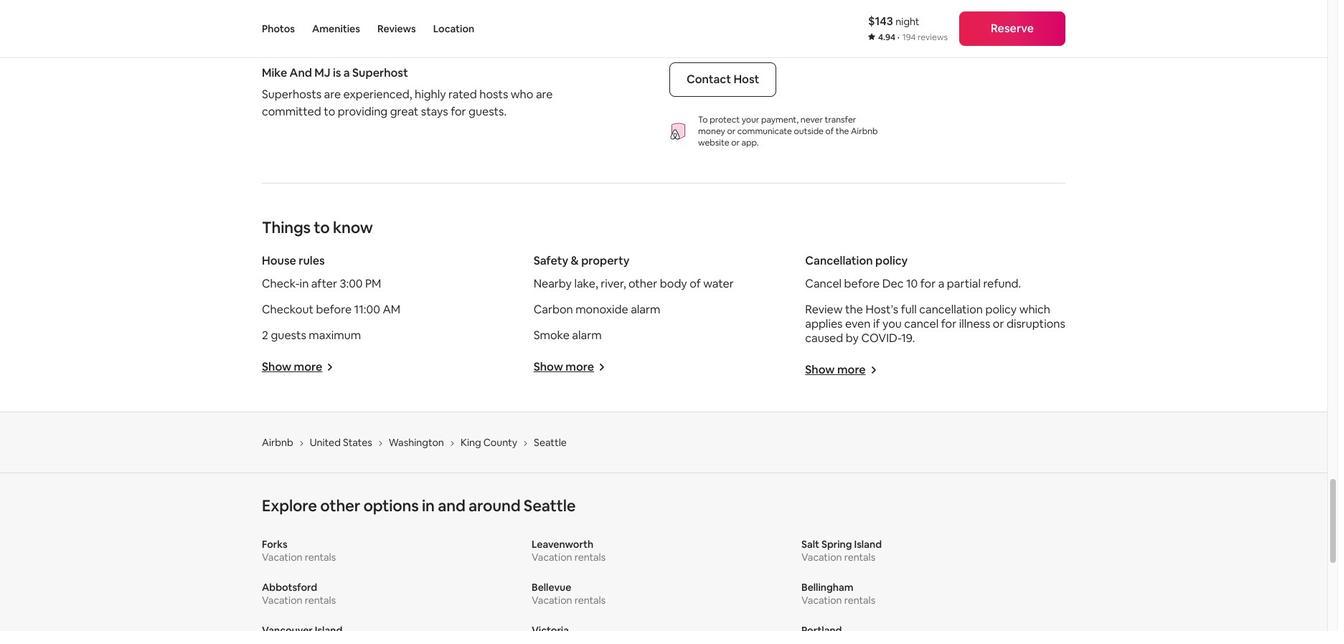 Task type: locate. For each thing, give the bounding box(es) containing it.
salt
[[802, 538, 820, 551]]

seattle right county
[[534, 437, 567, 449]]

1 horizontal spatial you
[[883, 317, 902, 332]]

to protect your payment, never transfer money or communicate outside of the airbnb website or app.
[[699, 114, 878, 149]]

0 horizontal spatial in
[[300, 276, 309, 291]]

vacation
[[262, 551, 303, 564], [532, 551, 573, 564], [802, 551, 843, 564], [262, 594, 303, 607], [532, 594, 573, 607], [802, 594, 843, 607]]

0 vertical spatial you
[[312, 32, 331, 47]]

before
[[845, 276, 880, 291], [316, 302, 352, 317]]

cancellation
[[806, 253, 874, 269]]

committed
[[262, 104, 321, 119]]

vacation inside salt spring island vacation rentals
[[802, 551, 843, 564]]

reviews
[[918, 32, 948, 43]]

before up maximum
[[316, 302, 352, 317]]

around
[[469, 496, 521, 516]]

show more down caused
[[806, 363, 866, 378]]

show more down 'smoke alarm'
[[534, 360, 594, 375]]

0 horizontal spatial of
[[690, 276, 701, 291]]

show more button down by
[[806, 363, 878, 378]]

0 vertical spatial a
[[344, 65, 350, 80]]

or inside review the host's full cancellation policy which applies even if you cancel for illness or disruptions caused by covid-19.
[[994, 317, 1005, 332]]

1 horizontal spatial show more
[[534, 360, 594, 375]]

for
[[451, 104, 466, 119], [921, 276, 936, 291], [942, 317, 957, 332]]

rentals inside bellingham vacation rentals
[[845, 594, 876, 607]]

1 horizontal spatial airbnb
[[852, 126, 878, 137]]

for down rated
[[451, 104, 466, 119]]

rentals
[[305, 551, 336, 564], [575, 551, 606, 564], [845, 551, 876, 564], [305, 594, 336, 607], [575, 594, 606, 607], [845, 594, 876, 607]]

show more button down guests
[[262, 360, 334, 375]]

we
[[262, 32, 280, 47]]

rentals inside salt spring island vacation rentals
[[845, 551, 876, 564]]

to
[[324, 104, 335, 119], [314, 218, 330, 238]]

show for 2
[[262, 360, 292, 375]]

0 vertical spatial to
[[324, 104, 335, 119]]

king county
[[461, 437, 518, 449]]

more for alarm
[[566, 360, 594, 375]]

1 vertical spatial you
[[883, 317, 902, 332]]

1 horizontal spatial before
[[845, 276, 880, 291]]

or
[[728, 126, 736, 137], [732, 137, 740, 149], [994, 317, 1005, 332]]

for inside mike and mj is a superhost superhosts are experienced, highly rated hosts who are committed to providing great stays for guests.
[[451, 104, 466, 119]]

in right options
[[422, 496, 435, 516]]

amenities button
[[312, 0, 360, 57]]

airbnb left united
[[262, 437, 293, 449]]

a right is
[[344, 65, 350, 80]]

alarm down nearby lake, river, other body of water
[[631, 302, 661, 317]]

before down the cancellation policy
[[845, 276, 880, 291]]

vacation inside the abbotsford vacation rentals
[[262, 594, 303, 607]]

host's
[[866, 302, 899, 317]]

explore
[[262, 496, 317, 516]]

checkout
[[262, 302, 314, 317]]

2 horizontal spatial show
[[806, 363, 835, 378]]

the right "enjoy" at the top of the page
[[441, 32, 459, 47]]

1 vertical spatial a
[[939, 276, 945, 291]]

show more button
[[262, 360, 334, 375], [534, 360, 606, 375], [806, 363, 878, 378]]

vacation down leavenworth vacation rentals
[[532, 594, 573, 607]]

vacation inside bellingham vacation rentals
[[802, 594, 843, 607]]

0 vertical spatial before
[[845, 276, 880, 291]]

a inside mike and mj is a superhost superhosts are experienced, highly rated hosts who are committed to providing great stays for guests.
[[344, 65, 350, 80]]

refund.
[[984, 276, 1022, 291]]

2 vertical spatial the
[[846, 302, 864, 317]]

partial
[[948, 276, 981, 291]]

seattle
[[534, 437, 567, 449], [524, 496, 576, 516]]

or right illness
[[994, 317, 1005, 332]]

rentals up bellevue vacation rentals
[[575, 551, 606, 564]]

payment,
[[762, 114, 799, 126]]

1 vertical spatial of
[[690, 276, 701, 291]]

you left can
[[312, 32, 331, 47]]

dec
[[883, 276, 904, 291]]

0 vertical spatial alarm
[[631, 302, 661, 317]]

illness
[[960, 317, 991, 332]]

0 horizontal spatial other
[[320, 496, 360, 516]]

in
[[300, 276, 309, 291], [422, 496, 435, 516]]

other right river,
[[629, 276, 658, 291]]

or left "app."
[[732, 137, 740, 149]]

0 horizontal spatial a
[[344, 65, 350, 80]]

1 horizontal spatial are
[[536, 87, 553, 102]]

1 vertical spatial the
[[836, 126, 850, 137]]

or for to
[[732, 137, 740, 149]]

show more button for guests
[[262, 360, 334, 375]]

policy up dec
[[876, 253, 908, 269]]

0 vertical spatial and
[[388, 32, 408, 47]]

check-in after 3:00 pm
[[262, 276, 382, 291]]

1 horizontal spatial alarm
[[631, 302, 661, 317]]

photos button
[[262, 0, 295, 57]]

rentals for leavenworth vacation rentals
[[575, 551, 606, 564]]

alarm
[[631, 302, 661, 317], [572, 328, 602, 343]]

mj
[[315, 65, 331, 80]]

0 vertical spatial airbnb
[[852, 126, 878, 137]]

website
[[699, 137, 730, 149]]

are
[[324, 87, 341, 102], [536, 87, 553, 102]]

airbnb
[[852, 126, 878, 137], [262, 437, 293, 449]]

rentals down forks vacation rentals
[[305, 594, 336, 607]]

rentals up the abbotsford vacation rentals
[[305, 551, 336, 564]]

cancellation policy
[[806, 253, 908, 269]]

providing
[[338, 104, 388, 119]]

smoke alarm
[[534, 328, 602, 343]]

spring
[[822, 538, 853, 551]]

are down is
[[324, 87, 341, 102]]

of right body
[[690, 276, 701, 291]]

vacation down salt spring island vacation rentals
[[802, 594, 843, 607]]

vacation up bellingham
[[802, 551, 843, 564]]

alarm down carbon monoxide alarm on the left of page
[[572, 328, 602, 343]]

0 vertical spatial seattle
[[534, 437, 567, 449]]

airbnb right the never
[[852, 126, 878, 137]]

which
[[1020, 302, 1051, 317]]

1 horizontal spatial a
[[939, 276, 945, 291]]

show more button down 'smoke alarm'
[[534, 360, 606, 375]]

bellingham
[[802, 582, 854, 594]]

1 vertical spatial alarm
[[572, 328, 602, 343]]

show down 2
[[262, 360, 292, 375]]

a left partial
[[939, 276, 945, 291]]

rentals inside leavenworth vacation rentals
[[575, 551, 606, 564]]

rentals for bellingham vacation rentals
[[845, 594, 876, 607]]

0 horizontal spatial are
[[324, 87, 341, 102]]

vacation inside forks vacation rentals
[[262, 551, 303, 564]]

rentals inside bellevue vacation rentals
[[575, 594, 606, 607]]

superhost
[[353, 65, 408, 80]]

other right explore
[[320, 496, 360, 516]]

1 horizontal spatial of
[[826, 126, 834, 137]]

by
[[846, 331, 859, 346]]

2 horizontal spatial for
[[942, 317, 957, 332]]

0 vertical spatial policy
[[876, 253, 908, 269]]

vacation down forks vacation rentals
[[262, 594, 303, 607]]

cancel before dec 10 for a partial refund.
[[806, 276, 1022, 291]]

0 horizontal spatial more
[[294, 360, 323, 375]]

disruptions
[[1007, 317, 1066, 332]]

1 vertical spatial policy
[[986, 302, 1017, 317]]

for left illness
[[942, 317, 957, 332]]

vacation up abbotsford
[[262, 551, 303, 564]]

0 horizontal spatial for
[[451, 104, 466, 119]]

0 horizontal spatial alarm
[[572, 328, 602, 343]]

and left "enjoy" at the top of the page
[[388, 32, 408, 47]]

review the host's full cancellation policy which applies even if you cancel for illness or disruptions caused by covid-19.
[[806, 302, 1066, 346]]

other
[[629, 276, 658, 291], [320, 496, 360, 516]]

rentals right bellevue
[[575, 594, 606, 607]]

rentals for forks vacation rentals
[[305, 551, 336, 564]]

1 horizontal spatial show more button
[[534, 360, 606, 375]]

great
[[390, 104, 419, 119]]

or for review
[[994, 317, 1005, 332]]

0 horizontal spatial airbnb
[[262, 437, 293, 449]]

0 vertical spatial of
[[826, 126, 834, 137]]

house
[[262, 253, 296, 269]]

vacation up bellevue
[[532, 551, 573, 564]]

bellingham vacation rentals
[[802, 582, 876, 607]]

1 horizontal spatial in
[[422, 496, 435, 516]]

1 vertical spatial airbnb
[[262, 437, 293, 449]]

and left around
[[438, 496, 466, 516]]

show
[[262, 360, 292, 375], [534, 360, 563, 375], [806, 363, 835, 378]]

vacation for abbotsford vacation rentals
[[262, 594, 303, 607]]

to left know
[[314, 218, 330, 238]]

outside
[[794, 126, 824, 137]]

rentals inside forks vacation rentals
[[305, 551, 336, 564]]

1 horizontal spatial and
[[438, 496, 466, 516]]

1 vertical spatial for
[[921, 276, 936, 291]]

1 vertical spatial and
[[438, 496, 466, 516]]

1 horizontal spatial policy
[[986, 302, 1017, 317]]

show down smoke
[[534, 360, 563, 375]]

0 horizontal spatial show more button
[[262, 360, 334, 375]]

rentals up bellingham vacation rentals
[[845, 551, 876, 564]]

to left providing
[[324, 104, 335, 119]]

rentals inside the abbotsford vacation rentals
[[305, 594, 336, 607]]

$143 night
[[869, 14, 920, 29]]

more down 'smoke alarm'
[[566, 360, 594, 375]]

1 horizontal spatial other
[[629, 276, 658, 291]]

are right who at the left of the page
[[536, 87, 553, 102]]

the right the never
[[836, 126, 850, 137]]

policy down refund. on the top of page
[[986, 302, 1017, 317]]

you right if
[[883, 317, 902, 332]]

2 horizontal spatial show more
[[806, 363, 866, 378]]

2 horizontal spatial more
[[838, 363, 866, 378]]

policy
[[876, 253, 908, 269], [986, 302, 1017, 317]]

show down caused
[[806, 363, 835, 378]]

1 vertical spatial before
[[316, 302, 352, 317]]

show more down guests
[[262, 360, 323, 375]]

0 horizontal spatial before
[[316, 302, 352, 317]]

more down 2 guests maximum
[[294, 360, 323, 375]]

rentals down salt spring island vacation rentals
[[845, 594, 876, 607]]

show for smoke
[[534, 360, 563, 375]]

show more
[[262, 360, 323, 375], [534, 360, 594, 375], [806, 363, 866, 378]]

1 horizontal spatial show
[[534, 360, 563, 375]]

can
[[334, 32, 353, 47]]

0 horizontal spatial show more
[[262, 360, 323, 375]]

seattle up leavenworth
[[524, 496, 576, 516]]

0 horizontal spatial policy
[[876, 253, 908, 269]]

vacation inside leavenworth vacation rentals
[[532, 551, 573, 564]]

2 guests maximum
[[262, 328, 361, 343]]

show more for guests
[[262, 360, 323, 375]]

experienced,
[[344, 87, 412, 102]]

vacation inside bellevue vacation rentals
[[532, 594, 573, 607]]

0 horizontal spatial show
[[262, 360, 292, 375]]

the left if
[[846, 302, 864, 317]]

for right 10
[[921, 276, 936, 291]]

show more for alarm
[[534, 360, 594, 375]]

in left after
[[300, 276, 309, 291]]

1 horizontal spatial more
[[566, 360, 594, 375]]

4.94 · 194 reviews
[[879, 32, 948, 43]]

contact
[[687, 72, 732, 87]]

maximum
[[309, 328, 361, 343]]

checkout before 11:00 am
[[262, 302, 401, 317]]

you
[[312, 32, 331, 47], [883, 317, 902, 332]]

0 vertical spatial for
[[451, 104, 466, 119]]

more down by
[[838, 363, 866, 378]]

·
[[898, 32, 900, 43]]

of right outside
[[826, 126, 834, 137]]

stays
[[421, 104, 449, 119]]

0 horizontal spatial you
[[312, 32, 331, 47]]

2 vertical spatial for
[[942, 317, 957, 332]]

the inside to protect your payment, never transfer money or communicate outside of the airbnb website or app.
[[836, 126, 850, 137]]

applies
[[806, 317, 843, 332]]

washington link
[[389, 437, 444, 449]]



Task type: describe. For each thing, give the bounding box(es) containing it.
reserve
[[991, 21, 1035, 36]]

1 vertical spatial to
[[314, 218, 330, 238]]

guests.
[[469, 104, 507, 119]]

host
[[734, 72, 760, 87]]

to inside mike and mj is a superhost superhosts are experienced, highly rated hosts who are committed to providing great stays for guests.
[[324, 104, 335, 119]]

things
[[262, 218, 311, 238]]

seattle link
[[534, 437, 567, 449]]

1 are from the left
[[324, 87, 341, 102]]

rules
[[299, 253, 325, 269]]

options
[[364, 496, 419, 516]]

united states
[[310, 437, 372, 449]]

contact host link
[[670, 62, 777, 97]]

show more button for alarm
[[534, 360, 606, 375]]

of inside to protect your payment, never transfer money or communicate outside of the airbnb website or app.
[[826, 126, 834, 137]]

0 vertical spatial the
[[441, 32, 459, 47]]

full
[[901, 302, 917, 317]]

0 horizontal spatial and
[[388, 32, 408, 47]]

carbon
[[534, 302, 573, 317]]

$143
[[869, 14, 894, 29]]

salt spring island vacation rentals
[[802, 538, 882, 564]]

washington
[[389, 437, 444, 449]]

for inside review the host's full cancellation policy which applies even if you cancel for illness or disruptions caused by covid-19.
[[942, 317, 957, 332]]

your
[[742, 114, 760, 126]]

united states link
[[310, 437, 372, 449]]

you inside review the host's full cancellation policy which applies even if you cancel for illness or disruptions caused by covid-19.
[[883, 317, 902, 332]]

king county link
[[461, 437, 518, 449]]

lake,
[[575, 276, 598, 291]]

things to know
[[262, 218, 373, 238]]

monoxide
[[576, 302, 629, 317]]

water
[[704, 276, 734, 291]]

transfer
[[825, 114, 857, 126]]

11:00
[[354, 302, 380, 317]]

3:00
[[340, 276, 363, 291]]

0 vertical spatial in
[[300, 276, 309, 291]]

united
[[310, 437, 341, 449]]

1 horizontal spatial for
[[921, 276, 936, 291]]

property
[[582, 253, 630, 269]]

house rules
[[262, 253, 325, 269]]

king
[[461, 437, 482, 449]]

rentals for bellevue vacation rentals
[[575, 594, 606, 607]]

highly
[[415, 87, 446, 102]]

more for guests
[[294, 360, 323, 375]]

app.
[[742, 137, 759, 149]]

hosts
[[480, 87, 509, 102]]

check-
[[262, 276, 300, 291]]

0 vertical spatial other
[[629, 276, 658, 291]]

194
[[903, 32, 916, 43]]

bellevue vacation rentals
[[532, 582, 606, 607]]

am
[[383, 302, 401, 317]]

rated
[[449, 87, 477, 102]]

19.
[[902, 331, 916, 346]]

if
[[874, 317, 881, 332]]

even
[[846, 317, 871, 332]]

after
[[311, 276, 337, 291]]

carbon monoxide alarm
[[534, 302, 661, 317]]

airbnb link
[[262, 437, 293, 449]]

states
[[343, 437, 372, 449]]

reviews button
[[378, 0, 416, 57]]

safety
[[534, 253, 569, 269]]

protect
[[710, 114, 740, 126]]

who
[[511, 87, 534, 102]]

mike
[[262, 65, 287, 80]]

guests
[[271, 328, 306, 343]]

vacation for bellingham vacation rentals
[[802, 594, 843, 607]]

island
[[855, 538, 882, 551]]

1 vertical spatial other
[[320, 496, 360, 516]]

reserve button
[[960, 11, 1066, 46]]

superhosts
[[262, 87, 322, 102]]

pm
[[365, 276, 382, 291]]

nearby lake, river, other body of water
[[534, 276, 734, 291]]

vacation for forks vacation rentals
[[262, 551, 303, 564]]

beautiful…
[[462, 32, 517, 47]]

contact host
[[687, 72, 760, 87]]

explore other options in and around seattle
[[262, 496, 576, 516]]

rentals for abbotsford vacation rentals
[[305, 594, 336, 607]]

and
[[290, 65, 312, 80]]

is
[[333, 65, 341, 80]]

we hope you can come and enjoy the beautiful…
[[262, 32, 519, 47]]

vacation for bellevue vacation rentals
[[532, 594, 573, 607]]

amenities
[[312, 22, 360, 35]]

hope
[[282, 32, 309, 47]]

county
[[484, 437, 518, 449]]

2 horizontal spatial show more button
[[806, 363, 878, 378]]

bellevue
[[532, 582, 572, 594]]

to
[[699, 114, 708, 126]]

or right money at the top right of page
[[728, 126, 736, 137]]

know
[[333, 218, 373, 238]]

1 vertical spatial in
[[422, 496, 435, 516]]

body
[[660, 276, 688, 291]]

policy inside review the host's full cancellation policy which applies even if you cancel for illness or disruptions caused by covid-19.
[[986, 302, 1017, 317]]

safety & property
[[534, 253, 630, 269]]

airbnb inside to protect your payment, never transfer money or communicate outside of the airbnb website or app.
[[852, 126, 878, 137]]

abbotsford vacation rentals
[[262, 582, 336, 607]]

the inside review the host's full cancellation policy which applies even if you cancel for illness or disruptions caused by covid-19.
[[846, 302, 864, 317]]

2 are from the left
[[536, 87, 553, 102]]

before for checkout
[[316, 302, 352, 317]]

mike and mj is a superhost superhosts are experienced, highly rated hosts who are committed to providing great stays for guests.
[[262, 65, 553, 119]]

never
[[801, 114, 823, 126]]

location button
[[433, 0, 475, 57]]

covid-
[[862, 331, 902, 346]]

reviews
[[378, 22, 416, 35]]

come
[[355, 32, 385, 47]]

vacation for leavenworth vacation rentals
[[532, 551, 573, 564]]

1 vertical spatial seattle
[[524, 496, 576, 516]]

photos
[[262, 22, 295, 35]]

before for cancel
[[845, 276, 880, 291]]

caused
[[806, 331, 844, 346]]

nearby
[[534, 276, 572, 291]]



Task type: vqa. For each thing, say whether or not it's contained in the screenshot.
THE REVIEW THE HOST'S FULL CANCELLATION POLICY WHICH APPLIES EVEN IF YOU CANCEL FOR ILLNESS OR DISRUPTIONS CAUSED BY COVID-19. in the right of the page
yes



